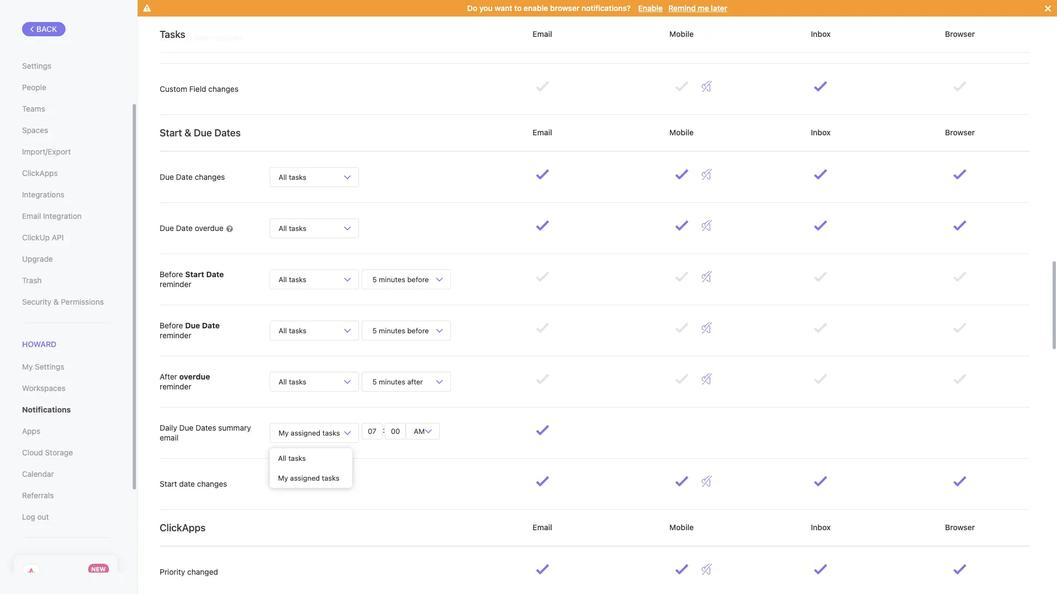 Task type: locate. For each thing, give the bounding box(es) containing it.
mobile for clickapps
[[668, 523, 696, 533]]

1 vertical spatial my assigned tasks
[[278, 474, 340, 483]]

before for due date
[[408, 326, 429, 335]]

0 vertical spatial settings
[[22, 61, 51, 71]]

integration
[[43, 212, 82, 221]]

1 vertical spatial 5
[[373, 326, 377, 335]]

off image
[[702, 81, 712, 92], [702, 220, 712, 231], [702, 272, 712, 283], [702, 374, 712, 385], [702, 477, 712, 488], [702, 565, 712, 576]]

dates inside the daily due dates summary email
[[196, 424, 216, 433]]

1 vertical spatial minutes
[[379, 326, 406, 335]]

4 off image from the top
[[702, 374, 712, 385]]

1 vertical spatial settings
[[35, 363, 64, 372]]

0 vertical spatial my
[[22, 363, 33, 372]]

2 browser from the top
[[944, 128, 978, 137]]

calendar link
[[22, 466, 110, 484]]

settings up the workspaces
[[35, 363, 64, 372]]

email for clickapps
[[531, 523, 555, 533]]

email integration
[[22, 212, 82, 221]]

2 vertical spatial minutes
[[379, 378, 406, 386]]

settings link
[[22, 57, 110, 75]]

1 off image from the top
[[702, 30, 712, 41]]

clickapps up integrations
[[22, 169, 58, 178]]

:
[[383, 426, 385, 435]]

date
[[176, 172, 193, 182], [176, 224, 193, 233], [206, 270, 224, 279], [202, 321, 220, 330]]

inbox
[[809, 29, 833, 38], [809, 128, 833, 137], [809, 523, 833, 533]]

1 vertical spatial dates
[[196, 424, 216, 433]]

None text field
[[362, 424, 383, 440]]

3 5 from the top
[[373, 378, 377, 386]]

date down 'before start date reminder'
[[202, 321, 220, 330]]

email
[[160, 434, 179, 443]]

to
[[515, 3, 522, 13]]

5 minutes before
[[371, 275, 431, 284], [371, 326, 431, 335]]

date down due date overdue
[[206, 270, 224, 279]]

minutes for start date
[[379, 275, 406, 284]]

log out link
[[22, 509, 110, 527]]

before down due date overdue
[[160, 270, 183, 279]]

you
[[480, 3, 493, 13]]

1 vertical spatial before
[[408, 326, 429, 335]]

reminder for due date
[[160, 331, 192, 340]]

clickapps link
[[22, 164, 110, 183]]

storage
[[45, 449, 73, 458]]

clickapps down date
[[160, 523, 206, 534]]

reminder for start date
[[160, 280, 192, 289]]

back
[[36, 24, 57, 34]]

1 inbox from the top
[[809, 29, 833, 38]]

1 minutes from the top
[[379, 275, 406, 284]]

2 vertical spatial changes
[[197, 480, 227, 489]]

before inside before due date reminder
[[160, 321, 183, 330]]

changes down start & due dates
[[195, 172, 225, 182]]

changed
[[187, 568, 218, 577]]

inbox for start & due dates
[[809, 128, 833, 137]]

1 reminder from the top
[[160, 280, 192, 289]]

2 before from the top
[[160, 321, 183, 330]]

0 vertical spatial reminder
[[160, 280, 192, 289]]

reminder
[[160, 280, 192, 289], [160, 331, 192, 340], [160, 382, 192, 392]]

0 vertical spatial minutes
[[379, 275, 406, 284]]

teams
[[22, 104, 45, 113]]

inbox for tasks
[[809, 29, 833, 38]]

0 vertical spatial off image
[[702, 30, 712, 41]]

3 off image from the top
[[702, 323, 712, 334]]

reminder down after
[[160, 382, 192, 392]]

overdue right after
[[179, 372, 210, 382]]

enable
[[639, 3, 663, 13]]

import/export link
[[22, 143, 110, 161]]

start for date
[[160, 480, 177, 489]]

settings up people
[[22, 61, 51, 71]]

1 off image from the top
[[702, 81, 712, 92]]

reminder inside before due date reminder
[[160, 331, 192, 340]]

0 vertical spatial my assigned tasks
[[279, 429, 340, 438]]

dates left summary
[[196, 424, 216, 433]]

clickapps inside clickapps link
[[22, 169, 58, 178]]

0 vertical spatial clickapps
[[22, 169, 58, 178]]

0 vertical spatial inbox
[[809, 29, 833, 38]]

1 5 from the top
[[373, 275, 377, 284]]

3 reminder from the top
[[160, 382, 192, 392]]

changes right field
[[208, 84, 239, 94]]

2 minutes from the top
[[379, 326, 406, 335]]

2 vertical spatial mobile
[[668, 523, 696, 533]]

0 vertical spatial before
[[160, 270, 183, 279]]

0 vertical spatial browser
[[944, 29, 978, 38]]

dates down custom field changes
[[215, 127, 241, 139]]

before
[[160, 270, 183, 279], [160, 321, 183, 330]]

howard
[[22, 340, 57, 349]]

1 vertical spatial &
[[53, 297, 59, 307]]

1 vertical spatial inbox
[[809, 128, 833, 137]]

0 horizontal spatial clickapps
[[22, 169, 58, 178]]

trash link
[[22, 272, 110, 290]]

&
[[185, 127, 191, 139], [53, 297, 59, 307]]

1 vertical spatial start
[[185, 270, 204, 279]]

3 inbox from the top
[[809, 523, 833, 533]]

1 vertical spatial 5 minutes before
[[371, 326, 431, 335]]

1 browser from the top
[[944, 29, 978, 38]]

resolved
[[212, 33, 243, 42]]

1 5 minutes before from the top
[[371, 275, 431, 284]]

1 vertical spatial before
[[160, 321, 183, 330]]

assigned
[[291, 429, 321, 438], [290, 474, 320, 483]]

reminder up after
[[160, 331, 192, 340]]

& for security
[[53, 297, 59, 307]]

5
[[373, 275, 377, 284], [373, 326, 377, 335], [373, 378, 377, 386]]

notifications link
[[22, 401, 110, 420]]

daily
[[160, 424, 177, 433]]

start down custom
[[160, 127, 182, 139]]

1 mobile from the top
[[668, 29, 696, 38]]

calendar
[[22, 470, 54, 479]]

do you want to enable browser notifications? enable remind me later
[[468, 3, 728, 13]]

date inside before due date reminder
[[202, 321, 220, 330]]

6 off image from the top
[[702, 565, 712, 576]]

3 minutes from the top
[[379, 378, 406, 386]]

due
[[194, 127, 212, 139], [160, 172, 174, 182], [160, 224, 174, 233], [185, 321, 200, 330], [179, 424, 194, 433]]

1 vertical spatial overdue
[[179, 372, 210, 382]]

& inside security & permissions link
[[53, 297, 59, 307]]

0 vertical spatial assigned
[[291, 429, 321, 438]]

0 vertical spatial mobile
[[668, 29, 696, 38]]

0 horizontal spatial &
[[53, 297, 59, 307]]

changes right date
[[197, 480, 227, 489]]

0 vertical spatial before
[[408, 275, 429, 284]]

0 vertical spatial 5 minutes before
[[371, 275, 431, 284]]

& right security
[[53, 297, 59, 307]]

1 before from the top
[[160, 270, 183, 279]]

due inside the daily due dates summary email
[[179, 424, 194, 433]]

2 inbox from the top
[[809, 128, 833, 137]]

minutes for due date
[[379, 326, 406, 335]]

5 minutes before for due date
[[371, 326, 431, 335]]

2 reminder from the top
[[160, 331, 192, 340]]

2 vertical spatial inbox
[[809, 523, 833, 533]]

1 vertical spatial reminder
[[160, 331, 192, 340]]

email
[[531, 29, 555, 38], [531, 128, 555, 137], [22, 212, 41, 221], [531, 523, 555, 533]]

3 mobile from the top
[[668, 523, 696, 533]]

trash
[[22, 276, 42, 285]]

1 vertical spatial changes
[[195, 172, 225, 182]]

1 vertical spatial off image
[[702, 169, 712, 180]]

2 vertical spatial reminder
[[160, 382, 192, 392]]

all tasks
[[279, 173, 307, 182], [279, 224, 307, 233], [279, 275, 307, 284], [279, 326, 307, 335], [279, 378, 307, 386], [278, 454, 306, 463]]

1 vertical spatial browser
[[944, 128, 978, 137]]

3 browser from the top
[[944, 523, 978, 533]]

mobile
[[668, 29, 696, 38], [668, 128, 696, 137], [668, 523, 696, 533]]

None text field
[[385, 424, 406, 440]]

workspaces
[[22, 384, 66, 393]]

clickapps
[[22, 169, 58, 178], [160, 523, 206, 534]]

0 vertical spatial 5
[[373, 275, 377, 284]]

2 before from the top
[[408, 326, 429, 335]]

2 vertical spatial my
[[278, 474, 288, 483]]

before inside 'before start date reminder'
[[160, 270, 183, 279]]

integrations
[[22, 190, 64, 199]]

& up due date changes
[[185, 127, 191, 139]]

my assigned tasks
[[279, 429, 340, 438], [278, 474, 340, 483]]

tasks
[[289, 173, 307, 182], [289, 224, 307, 233], [289, 275, 307, 284], [289, 326, 307, 335], [289, 378, 307, 386], [323, 429, 340, 438], [289, 454, 306, 463], [322, 474, 340, 483]]

2 5 from the top
[[373, 326, 377, 335]]

2 mobile from the top
[[668, 128, 696, 137]]

apps link
[[22, 423, 110, 441]]

spaces
[[22, 126, 48, 135]]

field
[[189, 84, 206, 94]]

1 vertical spatial mobile
[[668, 128, 696, 137]]

remind
[[669, 3, 696, 13]]

start date changes
[[160, 480, 227, 489]]

start down due date overdue
[[185, 270, 204, 279]]

start left date
[[160, 480, 177, 489]]

upgrade
[[22, 255, 53, 264]]

after overdue reminder
[[160, 372, 210, 392]]

0 vertical spatial &
[[185, 127, 191, 139]]

2 vertical spatial browser
[[944, 523, 978, 533]]

reminder up before due date reminder
[[160, 280, 192, 289]]

5 minutes after
[[371, 378, 425, 386]]

2 vertical spatial start
[[160, 480, 177, 489]]

tasks
[[160, 28, 186, 40]]

dates
[[215, 127, 241, 139], [196, 424, 216, 433]]

0 vertical spatial changes
[[208, 84, 239, 94]]

email integration link
[[22, 207, 110, 226]]

start
[[160, 127, 182, 139], [185, 270, 204, 279], [160, 480, 177, 489]]

settings
[[22, 61, 51, 71], [35, 363, 64, 372]]

overdue
[[195, 224, 224, 233], [179, 372, 210, 382]]

changes for due date changes
[[195, 172, 225, 182]]

minutes
[[379, 275, 406, 284], [379, 326, 406, 335], [379, 378, 406, 386]]

2 5 minutes before from the top
[[371, 326, 431, 335]]

overdue down due date changes
[[195, 224, 224, 233]]

2 off image from the top
[[702, 169, 712, 180]]

out
[[37, 513, 49, 522]]

1 horizontal spatial clickapps
[[160, 523, 206, 534]]

security
[[22, 297, 51, 307]]

5 for due date
[[373, 326, 377, 335]]

before
[[408, 275, 429, 284], [408, 326, 429, 335]]

0 vertical spatial start
[[160, 127, 182, 139]]

2 vertical spatial off image
[[702, 323, 712, 334]]

my
[[22, 363, 33, 372], [279, 429, 289, 438], [278, 474, 288, 483]]

off image
[[702, 30, 712, 41], [702, 169, 712, 180], [702, 323, 712, 334]]

2 vertical spatial 5
[[373, 378, 377, 386]]

later
[[711, 3, 728, 13]]

my settings link
[[22, 358, 110, 377]]

inbox for clickapps
[[809, 523, 833, 533]]

before down 'before start date reminder'
[[160, 321, 183, 330]]

reminder inside 'before start date reminder'
[[160, 280, 192, 289]]

email for start & due dates
[[531, 128, 555, 137]]

1 before from the top
[[408, 275, 429, 284]]

1 horizontal spatial &
[[185, 127, 191, 139]]

apps
[[22, 427, 40, 436]]

spaces link
[[22, 121, 110, 140]]



Task type: describe. For each thing, give the bounding box(es) containing it.
before for start date
[[408, 275, 429, 284]]

reminder inside after overdue reminder
[[160, 382, 192, 392]]

browser for start & due dates
[[944, 128, 978, 137]]

date inside 'before start date reminder'
[[206, 270, 224, 279]]

browser for tasks
[[944, 29, 978, 38]]

api
[[52, 233, 64, 242]]

after
[[160, 372, 177, 382]]

item
[[195, 33, 210, 42]]

email for tasks
[[531, 29, 555, 38]]

minutes for overdue
[[379, 378, 406, 386]]

date down start & due dates
[[176, 172, 193, 182]]

daily due dates summary email
[[160, 424, 251, 443]]

people
[[22, 83, 46, 92]]

clickup
[[22, 233, 50, 242]]

before for before start date reminder
[[160, 270, 183, 279]]

referrals
[[22, 492, 54, 501]]

5 minutes before for start date
[[371, 275, 431, 284]]

notifications
[[22, 406, 71, 415]]

new
[[91, 566, 106, 574]]

import/export
[[22, 147, 71, 156]]

notifications?
[[582, 3, 631, 13]]

overdue inside after overdue reminder
[[179, 372, 210, 382]]

after
[[408, 378, 423, 386]]

mobile for tasks
[[668, 29, 696, 38]]

my settings
[[22, 363, 64, 372]]

off image for tasks
[[702, 30, 712, 41]]

teams link
[[22, 100, 110, 118]]

integrations link
[[22, 186, 110, 204]]

due inside before due date reminder
[[185, 321, 200, 330]]

due date changes
[[160, 172, 225, 182]]

1 vertical spatial my
[[279, 429, 289, 438]]

enable
[[524, 3, 548, 13]]

2 off image from the top
[[702, 220, 712, 231]]

changes for start date changes
[[197, 480, 227, 489]]

clickup api
[[22, 233, 64, 242]]

checklist
[[160, 33, 193, 42]]

want
[[495, 3, 513, 13]]

upgrade link
[[22, 250, 110, 269]]

custom field changes
[[160, 84, 239, 94]]

before start date reminder
[[160, 270, 224, 289]]

cloud
[[22, 449, 43, 458]]

before for before due date reminder
[[160, 321, 183, 330]]

browser
[[550, 3, 580, 13]]

date up 'before start date reminder'
[[176, 224, 193, 233]]

clickup api link
[[22, 229, 110, 247]]

cloud storage link
[[22, 444, 110, 463]]

referrals link
[[22, 487, 110, 506]]

log
[[22, 513, 35, 522]]

changes for custom field changes
[[208, 84, 239, 94]]

start & due dates
[[160, 127, 241, 139]]

before due date reminder
[[160, 321, 220, 340]]

start inside 'before start date reminder'
[[185, 270, 204, 279]]

5 for start date
[[373, 275, 377, 284]]

& for start
[[185, 127, 191, 139]]

date
[[179, 480, 195, 489]]

due date overdue
[[160, 224, 226, 233]]

custom
[[160, 84, 187, 94]]

summary
[[218, 424, 251, 433]]

3 off image from the top
[[702, 272, 712, 283]]

off image for start & due dates
[[702, 169, 712, 180]]

back link
[[22, 22, 65, 36]]

cloud storage
[[22, 449, 73, 458]]

start for &
[[160, 127, 182, 139]]

1 vertical spatial clickapps
[[160, 523, 206, 534]]

1 vertical spatial assigned
[[290, 474, 320, 483]]

people link
[[22, 78, 110, 97]]

5 off image from the top
[[702, 477, 712, 488]]

security & permissions link
[[22, 293, 110, 312]]

me
[[698, 3, 709, 13]]

security & permissions
[[22, 297, 104, 307]]

priority changed
[[160, 568, 218, 577]]

5 for overdue
[[373, 378, 377, 386]]

log out
[[22, 513, 49, 522]]

browser for clickapps
[[944, 523, 978, 533]]

0 vertical spatial overdue
[[195, 224, 224, 233]]

permissions
[[61, 297, 104, 307]]

am
[[412, 427, 427, 436]]

checklist item resolved
[[160, 33, 243, 42]]

0 vertical spatial dates
[[215, 127, 241, 139]]

workspaces link
[[22, 380, 110, 398]]

priority
[[160, 568, 185, 577]]

do
[[468, 3, 478, 13]]

mobile for start & due dates
[[668, 128, 696, 137]]



Task type: vqa. For each thing, say whether or not it's contained in the screenshot.
:
yes



